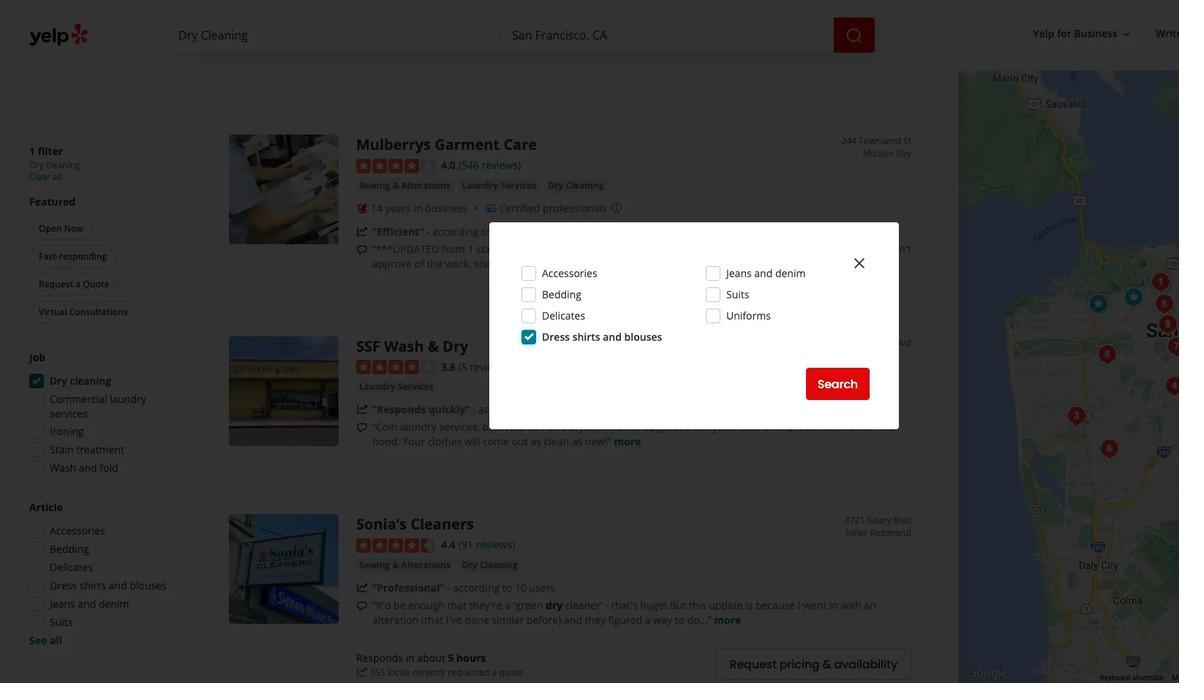 Task type: locate. For each thing, give the bounding box(es) containing it.
wash inside group
[[50, 461, 76, 475]]

0 vertical spatial group
[[25, 350, 181, 480]]

kind
[[407, 55, 428, 69]]

cleaning up professionals
[[566, 179, 604, 191]]

None search field
[[167, 18, 878, 53]]

garment
[[435, 135, 500, 154]]

0 horizontal spatial bedding
[[50, 542, 89, 556]]

- down 14 years in business
[[427, 224, 430, 238]]

1 horizontal spatial laundry
[[462, 179, 498, 191]]

in inside cleaner' - that's huge! but this update is because i went in with an alteration (that i've done similar before) and they figured a way to do…"
[[830, 598, 839, 612]]

0 vertical spatial this
[[748, 40, 765, 54]]

cleaning inside group
[[70, 374, 111, 388]]

1 blvd from the top
[[894, 336, 912, 349]]

1 vertical spatial 16 trending v2 image
[[356, 404, 368, 416]]

yelp for business button
[[1028, 21, 1138, 47]]

i left 'went'
[[798, 598, 801, 612]]

as down dryers
[[572, 435, 582, 449]]

2 16 years in business v2 image from the top
[[356, 202, 368, 214]]

1 horizontal spatial dress shirts and blouses
[[542, 330, 662, 344]]

16 trending v2 image
[[356, 582, 368, 594]]

laundry services down 3.8 star rating image
[[359, 381, 434, 393]]

0 vertical spatial laundry services
[[462, 179, 536, 191]]

jeans up see all button
[[50, 597, 75, 611]]

16 speech v2 image left "when
[[356, 42, 368, 54]]

dry
[[29, 159, 44, 171], [548, 179, 564, 191], [443, 336, 468, 356], [50, 374, 67, 388], [462, 559, 478, 571]]

do…"
[[687, 613, 712, 627]]

i
[[406, 40, 409, 54], [454, 40, 457, 54], [499, 40, 502, 54], [544, 55, 547, 69], [879, 242, 882, 256], [798, 598, 801, 612]]

1 vertical spatial laundry services
[[359, 381, 434, 393]]

more for for
[[697, 257, 724, 270]]

star
[[477, 242, 495, 256]]

1 horizontal spatial dry cleaning
[[548, 179, 604, 191]]

bedding down call
[[542, 288, 582, 301]]

care
[[504, 135, 537, 154]]

and
[[430, 55, 449, 69], [588, 257, 606, 270], [754, 266, 773, 280], [603, 330, 622, 344], [548, 420, 566, 434], [79, 461, 97, 475], [109, 579, 127, 593], [78, 597, 96, 611], [564, 613, 582, 627]]

the inside "coin laundry services, best washers and dryers in town. upgraded last year. lot's of improvements under the hood. your clothes will come out as clean as new!"
[[880, 420, 895, 434]]

1 horizontal spatial blouses
[[624, 330, 662, 344]]

group
[[25, 350, 181, 480], [25, 500, 181, 648]]

dry cleaning link up professionals
[[545, 178, 607, 193]]

town.
[[614, 420, 640, 434]]

16 trending v2 image left ""efficient"" at the left
[[356, 226, 368, 237]]

laundry services button down (546 reviews)
[[459, 178, 539, 193]]

sewing
[[359, 179, 390, 191], [359, 559, 390, 571]]

services for the 'laundry services' link to the right
[[501, 179, 536, 191]]

your
[[403, 435, 425, 449]]

"coin
[[372, 420, 397, 434]]

day,
[[683, 40, 702, 54]]

bedding inside "search" 'dialog'
[[542, 288, 582, 301]]

this right knowing
[[748, 40, 765, 54]]

sewing & alterations link for mulberrys
[[356, 178, 453, 193]]

users up dry
[[529, 581, 555, 595]]

1 vertical spatial delicates
[[50, 560, 93, 574]]

"professional"
[[372, 581, 445, 595]]

2 sewing & alterations link from the top
[[356, 558, 453, 573]]

to left the 4
[[498, 242, 507, 256]]

0 horizontal spatial clothes
[[428, 435, 462, 449]]

to left 37 at the left
[[482, 224, 492, 238]]

0 vertical spatial suits
[[726, 288, 749, 301]]

sewing & alterations down 4.4 star rating image
[[359, 559, 450, 571]]

responds in about 5 hours
[[356, 651, 486, 665]]

will down my
[[549, 55, 565, 69]]

alterations up '"professional"'
[[401, 559, 450, 571]]

more link for done
[[691, 55, 719, 69]]

0 vertical spatial shirts
[[573, 330, 600, 344]]

(546 reviews) link
[[459, 157, 521, 173]]

0 horizontal spatial cleaning
[[480, 559, 518, 571]]

of inside the "***updated from 1 star to 4 stars** - after leaving a voicemail for the systems manager explicitly saying i didn't approve of the work, she gave me a call back and left a voicemail,…"
[[415, 257, 424, 270]]

(that
[[421, 613, 443, 627]]

voicemail
[[633, 242, 677, 256]]

1 sewing & alterations link from the top
[[356, 178, 453, 193]]

shirts inside "search" 'dialog'
[[573, 330, 600, 344]]

alterations for garment
[[401, 179, 450, 191]]

certified professionals
[[500, 201, 607, 215]]

sewing & alterations for mulberrys
[[359, 179, 450, 191]]

laundry services link down 3.8 star rating image
[[356, 380, 436, 395]]

1 horizontal spatial laundry
[[400, 420, 437, 434]]

0 vertical spatial users
[[509, 224, 535, 238]]

1 vertical spatial this
[[689, 598, 706, 612]]

request inside the 'featured' group
[[39, 278, 73, 290]]

commercial laundry services
[[50, 392, 146, 421]]

that's
[[611, 598, 638, 612]]

this inside "when i came in, i asked if i could have my clothes done the next day, knowing this was a huge request. the man was so kind and said he could do it! i will refer them to all future…"
[[748, 40, 765, 54]]

done down the they're
[[465, 613, 489, 627]]

reviews) inside (546 reviews) link
[[482, 158, 521, 172]]

dress shirts and blouses
[[542, 330, 662, 344], [50, 579, 166, 593]]

- up services,
[[473, 403, 476, 417]]

1 horizontal spatial clothes
[[577, 40, 611, 54]]

(5 reviews) link
[[459, 358, 509, 374]]

1 vertical spatial shirts
[[80, 579, 106, 593]]

jeans and denim down manager
[[726, 266, 806, 280]]

1 vertical spatial laundry services link
[[356, 380, 436, 395]]

more down day,
[[691, 55, 719, 69]]

laundry services button down 3.8 star rating image
[[356, 380, 436, 395]]

blvd right hillside
[[894, 336, 912, 349]]

16 years in business v2 image
[[356, 1, 368, 12], [356, 202, 368, 214]]

virtual consultations
[[39, 306, 128, 318]]

fast-
[[39, 250, 59, 263]]

veteran's deluxe cleaners image
[[1146, 267, 1175, 297]]

clothes inside "when i came in, i asked if i could have my clothes done the next day, knowing this was a huge request. the man was so kind and said he could do it! i will refer them to all future…"
[[577, 40, 611, 54]]

16 parking v2 image
[[485, 1, 497, 12]]

dry cleaning
[[548, 179, 604, 191], [462, 559, 518, 571]]

reviews)
[[482, 158, 521, 172], [470, 360, 509, 374], [476, 538, 515, 552]]

-
[[427, 23, 430, 37], [427, 224, 430, 238], [556, 242, 559, 256], [473, 403, 476, 417], [447, 581, 451, 595], [605, 598, 609, 612]]

delicates
[[542, 309, 585, 323], [50, 560, 93, 574]]

1 horizontal spatial shirts
[[573, 330, 600, 344]]

2 as from the left
[[572, 435, 582, 449]]

for inside "yelp for business" button
[[1057, 27, 1072, 41]]

they
[[585, 613, 606, 627]]

more down systems
[[697, 257, 724, 270]]

0 horizontal spatial dry cleaning link
[[459, 558, 521, 573]]

do
[[517, 55, 530, 69]]

1 vertical spatial reviews)
[[470, 360, 509, 374]]

open now button
[[29, 218, 93, 240]]

dry cleaning link
[[545, 178, 607, 193], [459, 558, 521, 573]]

alterations for cleaners
[[401, 559, 450, 571]]

suits up uniforms
[[726, 288, 749, 301]]

2 blvd from the top
[[894, 515, 912, 527]]

more link down systems
[[697, 257, 724, 270]]

2 16 speech v2 image from the top
[[356, 244, 368, 256]]

16 years in business v2 image for 16 parking v2 image
[[356, 1, 368, 12]]

- up call
[[556, 242, 559, 256]]

accessories inside group
[[50, 524, 105, 538]]

(91 reviews)
[[459, 538, 515, 552]]

1 horizontal spatial dress
[[542, 330, 570, 344]]

fold
[[100, 461, 118, 475]]

more link down day,
[[691, 55, 719, 69]]

1 vertical spatial users
[[529, 581, 555, 595]]

ssf wash & dry link
[[356, 336, 468, 356]]

dry cleaning
[[50, 374, 111, 388]]

the right under
[[880, 420, 895, 434]]

0 vertical spatial wash
[[384, 336, 424, 356]]

0 horizontal spatial laundry
[[110, 392, 146, 406]]

for right the yelp
[[1057, 27, 1072, 41]]

sunset laundry & cleaner image
[[1093, 340, 1122, 369]]

users for - according to 37 users
[[509, 224, 535, 238]]

3 16 speech v2 image from the top
[[356, 422, 368, 434]]

sewing for sonia's
[[359, 559, 390, 571]]

this up do…"
[[689, 598, 706, 612]]

sonia's
[[356, 515, 407, 534]]

of
[[415, 257, 424, 270], [764, 420, 773, 434]]

1 vertical spatial for
[[680, 242, 694, 256]]

1 vertical spatial laundry
[[359, 381, 396, 393]]

1 left filter
[[29, 144, 35, 158]]

denim inside "search" 'dialog'
[[775, 266, 806, 280]]

16 chevron down v2 image
[[1121, 28, 1132, 40]]

work,
[[445, 257, 471, 270]]

laundry inside commercial laundry services
[[110, 392, 146, 406]]

clothes down services,
[[428, 435, 462, 449]]

all seasons cleaners image
[[1062, 401, 1091, 431]]

to up 'if'
[[482, 23, 492, 37]]

clean
[[544, 435, 569, 449]]

"it'd
[[372, 598, 391, 612]]

0 vertical spatial reviews)
[[482, 158, 521, 172]]

yelp for business
[[1033, 27, 1118, 41]]

0 vertical spatial dress
[[542, 330, 570, 344]]

1 vertical spatial of
[[764, 420, 773, 434]]

dry cleaning button for dry cleaning link to the bottom
[[459, 558, 521, 573]]

to down "but"
[[675, 613, 685, 627]]

1 vertical spatial clothes
[[428, 435, 462, 449]]

0 horizontal spatial blouses
[[130, 579, 166, 593]]

1 vertical spatial 16 years in business v2 image
[[356, 202, 368, 214]]

dry down filter
[[29, 159, 44, 171]]

sewing & alterations link down 4.4 star rating image
[[356, 558, 453, 573]]

request left pricing
[[730, 656, 777, 673]]

request for request a quote
[[39, 278, 73, 290]]

blouses inside "search" 'dialog'
[[624, 330, 662, 344]]

professionals
[[543, 201, 607, 215]]

4 star rating image
[[356, 159, 435, 173]]

voicemail,…"
[[635, 257, 694, 270]]

16 trending v2 image left 355
[[356, 667, 368, 678]]

that
[[447, 598, 467, 612]]

according
[[432, 23, 479, 37], [432, 224, 479, 238], [479, 403, 525, 417], [453, 581, 500, 595]]

0 horizontal spatial will
[[465, 435, 480, 449]]

1 vertical spatial dry cleaning button
[[459, 558, 521, 573]]

wash up 3.8 star rating image
[[384, 336, 424, 356]]

now
[[64, 222, 83, 235]]

manager
[[756, 242, 799, 256]]

reviews) inside (5 reviews) link
[[470, 360, 509, 374]]

more link for lot's
[[614, 435, 641, 449]]

1 horizontal spatial laundry services button
[[459, 178, 539, 193]]

suits up see all button
[[50, 615, 73, 629]]

for
[[1057, 27, 1072, 41], [680, 242, 694, 256]]

delicates down article
[[50, 560, 93, 574]]

the left work,
[[427, 257, 442, 270]]

dress inside "search" 'dialog'
[[542, 330, 570, 344]]

16 speech v2 image left "***updated
[[356, 244, 368, 256]]

1 horizontal spatial denim
[[775, 266, 806, 280]]

user
[[503, 23, 524, 37], [549, 403, 570, 417]]

3 16 trending v2 image from the top
[[356, 667, 368, 678]]

1 16 trending v2 image from the top
[[356, 226, 368, 237]]

accessories down article
[[50, 524, 105, 538]]

reviews) right (91 at bottom left
[[476, 538, 515, 552]]

2 16 trending v2 image from the top
[[356, 404, 368, 416]]

- left "that's"
[[605, 598, 609, 612]]

under
[[848, 420, 877, 434]]

laundry services down (546 reviews)
[[462, 179, 536, 191]]

1 sewing & alterations button from the top
[[356, 178, 453, 193]]

2 vertical spatial reviews)
[[476, 538, 515, 552]]

1 16 years in business v2 image from the top
[[356, 1, 368, 12]]

0 horizontal spatial delicates
[[50, 560, 93, 574]]

0 horizontal spatial of
[[415, 257, 424, 270]]

1 alterations from the top
[[401, 179, 450, 191]]

0 horizontal spatial dry cleaning button
[[459, 558, 521, 573]]

0 horizontal spatial suits
[[50, 615, 73, 629]]

in
[[414, 201, 422, 215], [602, 420, 611, 434], [830, 598, 839, 612], [406, 651, 415, 665]]

sonia's cleaners image
[[1084, 289, 1113, 319]]

reviews) right (5
[[470, 360, 509, 374]]

more for lot's
[[614, 435, 641, 449]]

recently
[[413, 666, 446, 679]]

16 speech v2 image down 16 trending v2 icon
[[356, 601, 368, 612]]

cleaning down (91 reviews)
[[480, 559, 518, 571]]

1 horizontal spatial wash
[[384, 336, 424, 356]]

user actions element
[[1022, 20, 1179, 50]]

sewing & alterations button down 4.4 star rating image
[[356, 558, 453, 573]]

0 horizontal spatial jeans and denim
[[50, 597, 129, 611]]

244 townsend st mission bay
[[842, 135, 912, 160]]

clear all link
[[29, 170, 62, 183]]

a inside "when i came in, i asked if i could have my clothes done the next day, knowing this was a huge request. the man was so kind and said he could do it! i will refer them to all future…"
[[789, 40, 795, 54]]

16 speech v2 image for ssf wash & dry
[[356, 422, 368, 434]]

dry cleaning link down (91 reviews)
[[459, 558, 521, 573]]

0 horizontal spatial dress
[[50, 579, 77, 593]]

1 vertical spatial bedding
[[50, 542, 89, 556]]

bedding down article
[[50, 542, 89, 556]]

laundry down (546 reviews)
[[462, 179, 498, 191]]

and inside "coin laundry services, best washers and dryers in town. upgraded last year. lot's of improvements under the hood. your clothes will come out as clean as new!"
[[548, 420, 566, 434]]

2 vertical spatial 16 trending v2 image
[[356, 667, 368, 678]]

0 horizontal spatial was
[[372, 55, 391, 69]]

1 vertical spatial laundry
[[400, 420, 437, 434]]

1 sewing & alterations from the top
[[359, 179, 450, 191]]

washers
[[506, 420, 545, 434]]

1 sewing from the top
[[359, 179, 390, 191]]

1 vertical spatial dress shirts and blouses
[[50, 579, 166, 593]]

dry cleaning button down (91 reviews)
[[459, 558, 521, 573]]

and inside cleaner' - that's huge! but this update is because i went in with an alteration (that i've done similar before) and they figured a way to do…"
[[564, 613, 582, 627]]

0 vertical spatial services
[[501, 179, 536, 191]]

1 vertical spatial will
[[465, 435, 480, 449]]

to right them
[[622, 55, 631, 69]]

dry cleaning down (91 reviews)
[[462, 559, 518, 571]]

ocean dry cleaning image
[[1095, 434, 1124, 463]]

0 horizontal spatial request
[[39, 278, 73, 290]]

clothes
[[577, 40, 611, 54], [428, 435, 462, 449]]

1 vertical spatial cleaning
[[70, 374, 111, 388]]

0 vertical spatial all
[[634, 55, 645, 69]]

1 group from the top
[[25, 350, 181, 480]]

will down services,
[[465, 435, 480, 449]]

1 vertical spatial cleaning
[[480, 559, 518, 571]]

sewing & alterations button for sonia's
[[356, 558, 453, 573]]

dress shirts and blouses inside group
[[50, 579, 166, 593]]

martini cleaners image
[[1153, 310, 1179, 339]]

back
[[563, 257, 585, 270]]

0 horizontal spatial jeans
[[50, 597, 75, 611]]

wash down "stain"
[[50, 461, 76, 475]]

in up new!"
[[602, 420, 611, 434]]

accessories inside "search" 'dialog'
[[542, 266, 597, 280]]

1 horizontal spatial services
[[501, 179, 536, 191]]

last
[[693, 420, 710, 434]]

1 horizontal spatial bedding
[[542, 288, 582, 301]]

me
[[518, 257, 534, 270]]

google image
[[963, 664, 1011, 683]]

1 horizontal spatial jeans
[[726, 266, 752, 280]]

"responds quickly" - according to 1 user
[[372, 403, 570, 417]]

1 horizontal spatial dry cleaning button
[[545, 178, 607, 193]]

for inside the "***updated from 1 star to 4 stars** - after leaving a voicemail for the systems manager explicitly saying i didn't approve of the work, she gave me a call back and left a voicemail,…"
[[680, 242, 694, 256]]

2 group from the top
[[25, 500, 181, 648]]

1 vertical spatial sewing
[[359, 559, 390, 571]]

1 vertical spatial wash
[[50, 461, 76, 475]]

request up virtual
[[39, 278, 73, 290]]

(546
[[459, 158, 479, 172]]

hood.
[[372, 435, 400, 449]]

laundry down 3.8 star rating image
[[359, 381, 396, 393]]

user up "do"
[[503, 23, 524, 37]]

denim
[[775, 266, 806, 280], [99, 597, 129, 611]]

2 sewing from the top
[[359, 559, 390, 571]]

inner
[[846, 527, 868, 539]]

0 vertical spatial sewing & alterations
[[359, 179, 450, 191]]

be
[[394, 598, 406, 612]]

0 vertical spatial laundry
[[110, 392, 146, 406]]

& inside request pricing & availability button
[[823, 656, 831, 673]]

4.0
[[441, 158, 456, 172]]

all right see
[[50, 634, 62, 647]]

approve
[[372, 257, 412, 270]]

toni cleaners image
[[1162, 332, 1179, 361]]

1 vertical spatial all
[[53, 170, 62, 183]]

1 horizontal spatial done
[[613, 40, 638, 54]]

0 vertical spatial clothes
[[577, 40, 611, 54]]

laundry up your
[[400, 420, 437, 434]]

0 vertical spatial laundry
[[462, 179, 498, 191]]

user up dryers
[[549, 403, 570, 417]]

sewing for mulberrys
[[359, 179, 390, 191]]

dry up "certified professionals"
[[548, 179, 564, 191]]

group containing article
[[25, 500, 181, 648]]

sewing & alterations link down 4 star rating image
[[356, 178, 453, 193]]

info icon image
[[564, 0, 575, 12], [564, 0, 575, 12], [611, 202, 623, 214], [611, 202, 623, 214]]

0 vertical spatial sewing & alterations link
[[356, 178, 453, 193]]

2 sewing & alterations from the top
[[359, 559, 450, 571]]

16 trending v2 image
[[356, 226, 368, 237], [356, 404, 368, 416], [356, 667, 368, 678]]

jeans and denim inside "search" 'dialog'
[[726, 266, 806, 280]]

0 vertical spatial jeans and denim
[[726, 266, 806, 280]]

1 vertical spatial request
[[730, 656, 777, 673]]

1 vertical spatial suits
[[50, 615, 73, 629]]

sewing up 16 trending v2 icon
[[359, 559, 390, 571]]

responding
[[59, 250, 107, 263]]

"efficient" - according to 37 users
[[372, 224, 535, 238]]

- inside the "***updated from 1 star to 4 stars** - after leaving a voicemail for the systems manager explicitly saying i didn't approve of the work, she gave me a call back and left a voicemail,…"
[[556, 242, 559, 256]]

4.0 link
[[441, 157, 456, 173]]

0 vertical spatial bedding
[[542, 288, 582, 301]]

request a quote
[[39, 278, 109, 290]]

1 horizontal spatial for
[[1057, 27, 1072, 41]]

16 speech v2 image left "coin
[[356, 422, 368, 434]]

1 vertical spatial sewing & alterations link
[[356, 558, 453, 573]]

1 vertical spatial blvd
[[894, 515, 912, 527]]

1 horizontal spatial suits
[[726, 288, 749, 301]]

reviews) inside (91 reviews) link
[[476, 538, 515, 552]]

(5
[[459, 360, 467, 374]]

about
[[417, 651, 445, 665]]

4 16 speech v2 image from the top
[[356, 601, 368, 612]]

all left future…"
[[634, 55, 645, 69]]

shirts
[[573, 330, 600, 344], [80, 579, 106, 593]]

16 speech v2 image for mulberrys garment care
[[356, 244, 368, 256]]

1 horizontal spatial accessories
[[542, 266, 597, 280]]

cleaning up commercial
[[70, 374, 111, 388]]

0 vertical spatial sewing & alterations button
[[356, 178, 453, 193]]

0 horizontal spatial dress shirts and blouses
[[50, 579, 166, 593]]

done up them
[[613, 40, 638, 54]]

16 trending v2 image for "responds
[[356, 404, 368, 416]]

laundry inside "coin laundry services, best washers and dryers in town. upgraded last year. lot's of improvements under the hood. your clothes will come out as clean as new!"
[[400, 420, 437, 434]]

2 alterations from the top
[[401, 559, 450, 571]]

wash
[[384, 336, 424, 356], [50, 461, 76, 475]]

0 vertical spatial request
[[39, 278, 73, 290]]

blvd for 243 hillside blvd
[[894, 336, 912, 349]]

users up the 4
[[509, 224, 535, 238]]

sewing & alterations button for mulberrys
[[356, 178, 453, 193]]

to inside the "***updated from 1 star to 4 stars** - after leaving a voicemail for the systems manager explicitly saying i didn't approve of the work, she gave me a call back and left a voicemail,…"
[[498, 242, 507, 256]]

1 horizontal spatial this
[[748, 40, 765, 54]]

blvd inside 4721 geary blvd inner richmond
[[894, 515, 912, 527]]

aleksandrad fashion and design image
[[1119, 283, 1148, 312]]

1 horizontal spatial delicates
[[542, 309, 585, 323]]

accessories down after
[[542, 266, 597, 280]]

dry cleaning button for rightmost dry cleaning link
[[545, 178, 607, 193]]

sewing up 14
[[359, 179, 390, 191]]

0 vertical spatial dry cleaning
[[548, 179, 604, 191]]

1 horizontal spatial laundry services link
[[459, 178, 539, 193]]

all right clear
[[53, 170, 62, 183]]

0 vertical spatial of
[[415, 257, 424, 270]]

more link down town.
[[614, 435, 641, 449]]

more for done
[[691, 55, 719, 69]]

services for the bottom the 'laundry services' link
[[398, 381, 434, 393]]

0 vertical spatial laundry services link
[[459, 178, 539, 193]]

2 sewing & alterations button from the top
[[356, 558, 453, 573]]

0 horizontal spatial services
[[398, 381, 434, 393]]

4721 geary blvd inner richmond
[[845, 515, 912, 539]]

clothes up them
[[577, 40, 611, 54]]

1 vertical spatial blouses
[[130, 579, 166, 593]]

jeans inside "search" 'dialog'
[[726, 266, 752, 280]]

16 speech v2 image
[[356, 42, 368, 54], [356, 244, 368, 256], [356, 422, 368, 434], [356, 601, 368, 612]]

dry up commercial
[[50, 374, 67, 388]]

(91
[[459, 538, 473, 552]]

jeans and denim
[[726, 266, 806, 280], [50, 597, 129, 611]]

for up voicemail,…" at the top of page
[[680, 242, 694, 256]]

10
[[515, 581, 527, 595]]

virtual
[[39, 306, 67, 318]]

i inside the "***updated from 1 star to 4 stars** - after leaving a voicemail for the systems manager explicitly saying i didn't approve of the work, she gave me a call back and left a voicemail,…"
[[879, 242, 882, 256]]

more link for for
[[697, 257, 724, 270]]

sea breeze cleaners image
[[1160, 371, 1179, 401]]

sewing & alterations down 4 star rating image
[[359, 179, 450, 191]]

according up "it'd be enough that they're a 'green dry
[[453, 581, 500, 595]]

to inside "when i came in, i asked if i could have my clothes done the next day, knowing this was a huge request. the man was so kind and said he could do it! i will refer them to all future…"
[[622, 55, 631, 69]]

jeans and denim up see all button
[[50, 597, 129, 611]]

cleaning down filter
[[46, 159, 80, 171]]

laundry services link
[[459, 178, 539, 193], [356, 380, 436, 395]]

1 up 'if'
[[494, 23, 500, 37]]



Task type: describe. For each thing, give the bounding box(es) containing it.
virtual consultations button
[[29, 301, 137, 323]]

16 years in business v2 image for the '16 certified professionals v2' icon
[[356, 202, 368, 214]]

see
[[29, 634, 47, 647]]

update
[[709, 598, 743, 612]]

suits inside "search" 'dialog'
[[726, 288, 749, 301]]

sonia's cleaners
[[356, 515, 474, 534]]

done inside "when i came in, i asked if i could have my clothes done the next day, knowing this was a huge request. the man was so kind and said he could do it! i will refer them to all future…"
[[613, 40, 638, 54]]

figured
[[608, 613, 643, 627]]

treatment
[[76, 443, 124, 457]]

cleaner' - that's huge! but this update is because i went in with an alteration (that i've done similar before) and they figured a way to do…"
[[372, 598, 876, 627]]

it!
[[532, 55, 541, 69]]

a inside cleaner' - that's huge! but this update is because i went in with an alteration (that i've done similar before) and they figured a way to do…"
[[645, 613, 651, 627]]

i inside cleaner' - that's huge! but this update is because i went in with an alteration (that i've done similar before) and they figured a way to do…"
[[798, 598, 801, 612]]

alteration
[[372, 613, 419, 627]]

delicates inside "search" 'dialog'
[[542, 309, 585, 323]]

search dialog
[[0, 0, 1179, 683]]

yelp
[[1033, 27, 1055, 41]]

243 hillside blvd
[[844, 336, 912, 349]]

cleaners
[[411, 515, 474, 534]]

close image
[[851, 254, 868, 272]]

out
[[512, 435, 528, 449]]

after
[[562, 242, 585, 256]]

0 vertical spatial could
[[505, 40, 531, 54]]

reviews) for sonia's cleaners
[[476, 538, 515, 552]]

business
[[1074, 27, 1118, 41]]

dry inside 1 filter dry cleaning clear all
[[29, 159, 44, 171]]

veteran's deluxe cleaners image
[[1146, 267, 1175, 297]]

in,
[[440, 40, 452, 54]]

availability
[[834, 656, 898, 673]]

year.
[[713, 420, 736, 434]]

reviews) for ssf wash & dry
[[470, 360, 509, 374]]

similar
[[492, 613, 524, 627]]

0 horizontal spatial dry cleaning
[[462, 559, 518, 571]]

dry
[[546, 598, 563, 612]]

open now
[[39, 222, 83, 235]]

dress shirts and blouses inside "search" 'dialog'
[[542, 330, 662, 344]]

laundry services for the left laundry services button
[[359, 381, 434, 393]]

all inside 1 filter dry cleaning clear all
[[53, 170, 62, 183]]

commercial
[[50, 392, 107, 406]]

an
[[864, 598, 876, 612]]

16 trending v2 image for "efficient"
[[356, 226, 368, 237]]

mulberrys garment care
[[356, 135, 537, 154]]

in inside "coin laundry services, best washers and dryers in town. upgraded last year. lot's of improvements under the hood. your clothes will come out as clean as new!"
[[602, 420, 611, 434]]

sonia's cleaners image
[[1084, 289, 1113, 319]]

will inside "coin laundry services, best washers and dryers in town. upgraded last year. lot's of improvements under the hood. your clothes will come out as clean as new!"
[[465, 435, 480, 449]]

244
[[842, 135, 857, 147]]

mulberrys
[[356, 135, 431, 154]]

cleaning for rightmost dry cleaning link
[[566, 179, 604, 191]]

3.8 star rating image
[[356, 360, 435, 375]]

clear
[[29, 170, 50, 183]]

fast-responding button
[[29, 246, 116, 268]]

st
[[904, 135, 912, 147]]

1 vertical spatial could
[[488, 55, 514, 69]]

search button
[[806, 368, 870, 400]]

according up the 'in,'
[[432, 23, 479, 37]]

geary
[[867, 515, 892, 527]]

this inside cleaner' - that's huge! but this update is because i went in with an alteration (that i've done similar before) and they figured a way to do…"
[[689, 598, 706, 612]]

more down 'update'
[[714, 613, 741, 627]]

- up came in the top of the page
[[427, 23, 430, 37]]

in right years
[[414, 201, 422, 215]]

bedding inside group
[[50, 542, 89, 556]]

request a quote button
[[29, 274, 119, 296]]

with
[[841, 598, 862, 612]]

them
[[594, 55, 619, 69]]

1 vertical spatial jeans and denim
[[50, 597, 129, 611]]

quote
[[83, 278, 109, 290]]

sewing & alterations link for sonia's
[[356, 558, 453, 573]]

cleaning for dry cleaning link to the bottom
[[480, 559, 518, 571]]

0 horizontal spatial laundry
[[359, 381, 396, 393]]

locals
[[388, 666, 411, 679]]

4.4
[[441, 538, 456, 552]]

huge!
[[640, 598, 667, 612]]

quote
[[499, 666, 523, 679]]

request for request pricing & availability
[[730, 656, 777, 673]]

and inside "when i came in, i asked if i could have my clothes done the next day, knowing this was a huge request. the man was so kind and said he could do it! i will refer them to all future…"
[[430, 55, 449, 69]]

clothes inside "coin laundry services, best washers and dryers in town. upgraded last year. lot's of improvements under the hood. your clothes will come out as clean as new!"
[[428, 435, 462, 449]]

all inside group
[[50, 634, 62, 647]]

1 vertical spatial dry cleaning link
[[459, 558, 521, 573]]

jeans inside group
[[50, 597, 75, 611]]

to left 10
[[502, 581, 512, 595]]

he
[[474, 55, 486, 69]]

(546 reviews)
[[459, 158, 521, 172]]

"professional" - according to 10 users
[[372, 581, 555, 595]]

blouses inside group
[[130, 579, 166, 593]]

(5 reviews)
[[459, 360, 509, 374]]

business
[[425, 201, 467, 215]]

1 as from the left
[[531, 435, 541, 449]]

of inside "coin laundry services, best washers and dryers in town. upgraded last year. lot's of improvements under the hood. your clothes will come out as clean as new!"
[[764, 420, 773, 434]]

suits inside group
[[50, 615, 73, 629]]

filter
[[38, 144, 63, 158]]

but
[[670, 598, 686, 612]]

divisadero heights cleaner image
[[1150, 289, 1179, 319]]

16 certified professionals v2 image
[[485, 202, 497, 214]]

my
[[559, 40, 574, 54]]

a inside button
[[76, 278, 81, 290]]

done inside cleaner' - that's huge! but this update is because i went in with an alteration (that i've done similar before) and they figured a way to do…"
[[465, 613, 489, 627]]

4.4 star rating image
[[356, 539, 435, 553]]

1 16 speech v2 image from the top
[[356, 42, 368, 54]]

reviews) for mulberrys garment care
[[482, 158, 521, 172]]

fast-responding
[[39, 250, 107, 263]]

dry inside group
[[50, 374, 67, 388]]

sonia's cleaners image
[[229, 515, 339, 624]]

- up that
[[447, 581, 451, 595]]

request.
[[824, 40, 864, 54]]

i right it!
[[544, 55, 547, 69]]

- inside cleaner' - that's huge! but this update is because i went in with an alteration (that i've done similar before) and they figured a way to do…"
[[605, 598, 609, 612]]

i right the 'in,'
[[454, 40, 457, 54]]

1 horizontal spatial user
[[549, 403, 570, 417]]

0 vertical spatial laundry services button
[[459, 178, 539, 193]]

to up washers
[[528, 403, 538, 417]]

laundry for "coin
[[400, 420, 437, 434]]

job
[[29, 350, 45, 364]]

featured group
[[26, 195, 181, 326]]

saying
[[846, 242, 876, 256]]

ssf wash & dry image
[[229, 336, 339, 446]]

laundry services for laundry services button to the top
[[462, 179, 536, 191]]

will inside "when i came in, i asked if i could have my clothes done the next day, knowing this was a huge request. the man was so kind and said he could do it! i will refer them to all future…"
[[549, 55, 565, 69]]

1 horizontal spatial dry cleaning link
[[545, 178, 607, 193]]

0 horizontal spatial laundry services button
[[356, 380, 436, 395]]

future…"
[[648, 55, 689, 69]]

4.4 link
[[441, 537, 456, 553]]

i left came in the top of the page
[[406, 40, 409, 54]]

man
[[887, 40, 908, 54]]

lot's
[[739, 420, 761, 434]]

all inside "when i came in, i asked if i could have my clothes done the next day, knowing this was a huge request. the man was so kind and said he could do it! i will refer them to all future…"
[[634, 55, 645, 69]]

"when
[[372, 40, 404, 54]]

certified
[[500, 201, 540, 215]]

see all
[[29, 634, 62, 647]]

map region
[[806, 0, 1179, 683]]

0 horizontal spatial user
[[503, 23, 524, 37]]

1 inside the "***updated from 1 star to 4 stars** - after leaving a voicemail for the systems manager explicitly saying i didn't approve of the work, she gave me a call back and left a voicemail,…"
[[468, 242, 474, 256]]

(91 reviews) link
[[459, 537, 515, 553]]

call
[[545, 257, 560, 270]]

group containing job
[[25, 350, 181, 480]]

0 vertical spatial was
[[768, 40, 786, 54]]

and inside the "***updated from 1 star to 4 stars** - after leaving a voicemail for the systems manager explicitly saying i didn't approve of the work, she gave me a call back and left a voicemail,…"
[[588, 257, 606, 270]]

dry down (91 at bottom left
[[462, 559, 478, 571]]

users for - according to 10 users
[[529, 581, 555, 595]]

1 vertical spatial was
[[372, 55, 391, 69]]

the inside "when i came in, i asked if i could have my clothes done the next day, knowing this was a huge request. the man was so kind and said he could do it! i will refer them to all future…"
[[641, 40, 656, 54]]

1 vertical spatial denim
[[99, 597, 129, 611]]

shortcuts
[[1133, 674, 1164, 682]]

in up locals in the bottom of the page
[[406, 651, 415, 665]]

1 inside 1 filter dry cleaning clear all
[[29, 144, 35, 158]]

mulberrys garment care image
[[229, 135, 339, 244]]

more link down 'update'
[[714, 613, 741, 627]]

huge
[[797, 40, 821, 54]]

ironing
[[50, 424, 84, 438]]

the
[[866, 40, 884, 54]]

1 up washers
[[540, 403, 546, 417]]

0 horizontal spatial shirts
[[80, 579, 106, 593]]

ssf wash & dry
[[356, 336, 468, 356]]

laundry for commercial
[[110, 392, 146, 406]]

the left systems
[[697, 242, 712, 256]]

blvd for 4721 geary blvd inner richmond
[[894, 515, 912, 527]]

cleaner'
[[565, 598, 603, 612]]

ssf
[[356, 336, 380, 356]]

so
[[394, 55, 405, 69]]

search image
[[846, 27, 863, 44]]

leaving
[[588, 242, 622, 256]]

i right 'if'
[[499, 40, 502, 54]]

dry up 3.8 link
[[443, 336, 468, 356]]

according up best
[[479, 403, 525, 417]]

355 locals recently requested a quote
[[370, 666, 523, 679]]

to inside cleaner' - that's huge! but this update is because i went in with an alteration (that i've done similar before) and they figured a way to do…"
[[675, 613, 685, 627]]

wash and fold
[[50, 461, 118, 475]]

cleaning inside 1 filter dry cleaning clear all
[[46, 159, 80, 171]]

sewing & alterations for sonia's
[[359, 559, 450, 571]]

16 speech v2 image for sonia's cleaners
[[356, 601, 368, 612]]

1 filter dry cleaning clear all
[[29, 144, 80, 183]]

quickly"
[[429, 403, 470, 417]]

according up from
[[432, 224, 479, 238]]



Task type: vqa. For each thing, say whether or not it's contained in the screenshot.
the leftmost school
no



